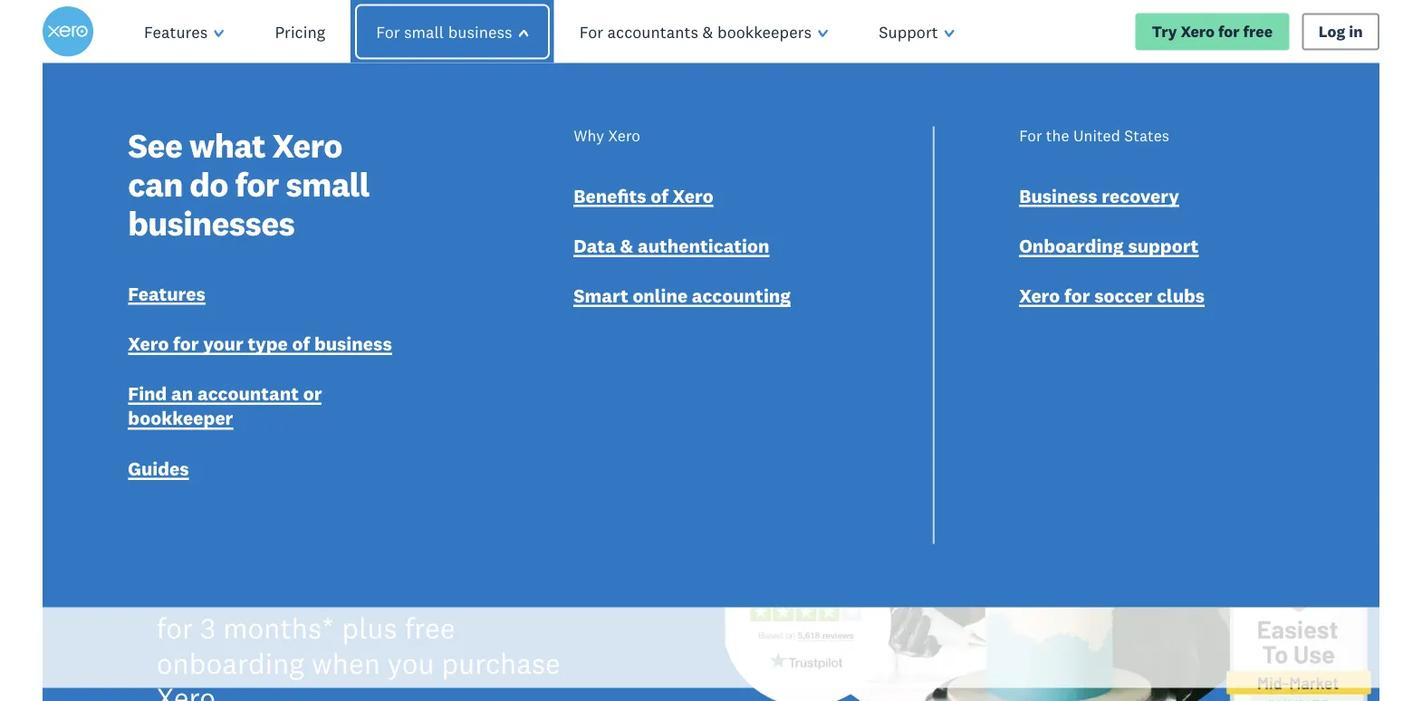 Task type: locate. For each thing, give the bounding box(es) containing it.
you
[[345, 182, 471, 277], [388, 645, 434, 681]]

0 vertical spatial business
[[448, 21, 512, 42]]

for left 'accountants'
[[580, 21, 603, 42]]

accountants
[[608, 21, 699, 42]]

& right data
[[620, 234, 634, 257]]

for left your
[[173, 332, 199, 355]]

why xero
[[574, 126, 641, 145]]

online
[[633, 284, 688, 308]]

try xero for free
[[1152, 22, 1273, 41]]

0 vertical spatial features
[[144, 21, 208, 42]]

features
[[144, 21, 208, 42], [128, 282, 206, 305]]

a xero user decorating a cake with blue icing. social proof badges surrounding the circular image. image
[[725, 63, 1380, 701]]

accounting
[[692, 284, 791, 308], [156, 388, 542, 482]]

pricing
[[275, 21, 325, 42]]

1 horizontal spatial business
[[448, 21, 512, 42]]

free
[[1244, 22, 1273, 41], [405, 610, 455, 646]]

& right 'accountants'
[[703, 21, 713, 42]]

or
[[303, 382, 322, 405]]

for inside 'limited time offer: get 50% off for 3 months* plus free onboarding when you purchase xero.'
[[156, 610, 193, 646]]

business
[[448, 21, 512, 42], [314, 332, 392, 355]]

type
[[248, 332, 288, 355]]

onboarding support link
[[1019, 233, 1199, 262]]

accounting inside the back to what you love with xero accounting software
[[156, 388, 542, 482]]

free left log
[[1244, 22, 1273, 41]]

small inside dropdown button
[[404, 21, 444, 42]]

0 horizontal spatial for
[[376, 21, 400, 42]]

1 vertical spatial small
[[286, 163, 369, 205]]

xero homepage image
[[43, 6, 93, 57]]

see what xero can do for small businesses
[[128, 124, 369, 244]]

of right type
[[292, 332, 310, 355]]

smart online accounting
[[574, 284, 791, 308]]

an
[[171, 382, 193, 405]]

1 vertical spatial free
[[405, 610, 455, 646]]

for right pricing
[[376, 21, 400, 42]]

1 vertical spatial you
[[388, 645, 434, 681]]

what inside see what xero can do for small businesses
[[189, 124, 265, 167]]

1 vertical spatial of
[[292, 332, 310, 355]]

0 vertical spatial &
[[703, 21, 713, 42]]

business inside "xero for your type of business" link
[[314, 332, 392, 355]]

small
[[404, 21, 444, 42], [286, 163, 369, 205]]

1 horizontal spatial small
[[404, 21, 444, 42]]

data & authentication
[[574, 234, 770, 257]]

1 vertical spatial business
[[314, 332, 392, 355]]

soccer
[[1095, 284, 1153, 308]]

guides link
[[128, 456, 189, 484]]

plus
[[342, 610, 397, 646]]

log
[[1319, 22, 1346, 41]]

0 horizontal spatial free
[[405, 610, 455, 646]]

benefits
[[574, 184, 647, 207]]

software
[[156, 456, 460, 551]]

features inside dropdown button
[[144, 21, 208, 42]]

find an accountant or bookkeeper
[[128, 382, 322, 430]]

accountant
[[197, 382, 299, 405]]

&
[[703, 21, 713, 42], [620, 234, 634, 257]]

businesses
[[128, 202, 295, 244]]

0 horizontal spatial business
[[314, 332, 392, 355]]

purchase
[[442, 645, 561, 681]]

xero for your type of business
[[128, 332, 392, 355]]

for right try
[[1219, 22, 1240, 41]]

0 horizontal spatial of
[[292, 332, 310, 355]]

what
[[189, 124, 265, 167], [156, 182, 329, 277]]

for
[[1219, 22, 1240, 41], [235, 163, 279, 205], [1065, 284, 1090, 308], [173, 332, 199, 355], [156, 610, 193, 646]]

for accountants & bookkeepers button
[[554, 0, 854, 63]]

1 horizontal spatial for
[[580, 21, 603, 42]]

0 vertical spatial accounting
[[692, 284, 791, 308]]

for left the
[[1019, 126, 1042, 145]]

for right do
[[235, 163, 279, 205]]

get
[[405, 575, 451, 611]]

off
[[524, 575, 558, 611]]

clubs
[[1157, 284, 1205, 308]]

onboarding
[[1019, 234, 1124, 257]]

for left "3"
[[156, 610, 193, 646]]

xero
[[1181, 22, 1215, 41], [272, 124, 342, 167], [608, 126, 641, 145], [673, 184, 714, 207], [1019, 284, 1060, 308], [156, 319, 316, 414], [128, 332, 169, 355]]

1 horizontal spatial of
[[651, 184, 669, 207]]

of right benefits
[[651, 184, 669, 207]]

you inside 'limited time offer: get 50% off for 3 months* plus free onboarding when you purchase xero.'
[[388, 645, 434, 681]]

business recovery link
[[1019, 183, 1180, 212]]

for small business
[[376, 21, 512, 42]]

0 horizontal spatial small
[[286, 163, 369, 205]]

1 vertical spatial what
[[156, 182, 329, 277]]

for accountants & bookkeepers
[[580, 21, 812, 42]]

to
[[479, 114, 552, 208]]

0 vertical spatial of
[[651, 184, 669, 207]]

1 horizontal spatial free
[[1244, 22, 1273, 41]]

0 vertical spatial small
[[404, 21, 444, 42]]

0 vertical spatial you
[[345, 182, 471, 277]]

free right plus
[[405, 610, 455, 646]]

for inside 'dropdown button'
[[580, 21, 603, 42]]

guides
[[128, 457, 189, 480]]

0 vertical spatial what
[[189, 124, 265, 167]]

bookkeepers
[[718, 21, 812, 42]]

for inside dropdown button
[[376, 21, 400, 42]]

xero.
[[156, 680, 223, 701]]

1 vertical spatial features
[[128, 282, 206, 305]]

xero for soccer clubs
[[1019, 284, 1205, 308]]

0 horizontal spatial accounting
[[156, 388, 542, 482]]

find
[[128, 382, 167, 405]]

you inside the back to what you love with xero accounting software
[[345, 182, 471, 277]]

1 vertical spatial &
[[620, 234, 634, 257]]

pricing link
[[250, 0, 351, 63]]

for the united states
[[1019, 126, 1170, 145]]

of
[[651, 184, 669, 207], [292, 332, 310, 355]]

1 horizontal spatial &
[[703, 21, 713, 42]]

for left soccer in the right of the page
[[1065, 284, 1090, 308]]

0 horizontal spatial &
[[620, 234, 634, 257]]

for inside "xero for your type of business" link
[[173, 332, 199, 355]]

1 vertical spatial accounting
[[156, 388, 542, 482]]

for
[[376, 21, 400, 42], [580, 21, 603, 42], [1019, 126, 1042, 145]]

for for for accountants & bookkeepers
[[580, 21, 603, 42]]

see
[[128, 124, 182, 167]]

50%
[[458, 575, 517, 611]]

2 horizontal spatial for
[[1019, 126, 1042, 145]]

back to what you love with xero accounting software
[[156, 114, 552, 551]]



Task type: describe. For each thing, give the bounding box(es) containing it.
offer:
[[329, 575, 398, 611]]

with
[[316, 251, 468, 345]]

support
[[879, 21, 938, 42]]

features link
[[128, 281, 206, 309]]

bookkeeper
[[128, 406, 233, 430]]

try
[[1152, 22, 1177, 41]]

try xero for free link
[[1136, 13, 1290, 50]]

log in link
[[1302, 13, 1380, 50]]

authentication
[[638, 234, 770, 257]]

benefits of xero link
[[574, 183, 714, 212]]

limited time offer: get 50% off for 3 months* plus free onboarding when you purchase xero.
[[156, 575, 561, 701]]

xero for your type of business link
[[128, 331, 392, 359]]

the
[[1046, 126, 1070, 145]]

xero inside see what xero can do for small businesses
[[272, 124, 342, 167]]

for inside see what xero can do for small businesses
[[235, 163, 279, 205]]

limited
[[156, 575, 256, 611]]

for inside try xero for free link
[[1219, 22, 1240, 41]]

can
[[128, 163, 183, 205]]

find an accountant or bookkeeper link
[[128, 381, 403, 434]]

months*
[[223, 610, 335, 646]]

1 horizontal spatial accounting
[[692, 284, 791, 308]]

log in
[[1319, 22, 1363, 41]]

data & authentication link
[[574, 233, 770, 262]]

for small business button
[[344, 0, 561, 63]]

what inside the back to what you love with xero accounting software
[[156, 182, 329, 277]]

benefits of xero
[[574, 184, 714, 207]]

xero inside the back to what you love with xero accounting software
[[156, 319, 316, 414]]

back
[[295, 114, 463, 208]]

united
[[1074, 126, 1121, 145]]

& inside 'dropdown button'
[[703, 21, 713, 42]]

onboarding support
[[1019, 234, 1199, 257]]

your
[[203, 332, 243, 355]]

for for for small business
[[376, 21, 400, 42]]

support button
[[854, 0, 980, 63]]

business
[[1019, 184, 1098, 207]]

recovery
[[1102, 184, 1180, 207]]

features for features "link"
[[128, 282, 206, 305]]

why
[[574, 126, 604, 145]]

for for for the united states
[[1019, 126, 1042, 145]]

support
[[1128, 234, 1199, 257]]

0 vertical spatial free
[[1244, 22, 1273, 41]]

do
[[190, 163, 228, 205]]

business inside the for small business dropdown button
[[448, 21, 512, 42]]

time
[[263, 575, 322, 611]]

when
[[312, 645, 380, 681]]

xero for soccer clubs link
[[1019, 283, 1205, 312]]

business recovery
[[1019, 184, 1180, 207]]

for inside xero for soccer clubs link
[[1065, 284, 1090, 308]]

smart
[[574, 284, 629, 308]]

states
[[1125, 126, 1170, 145]]

small inside see what xero can do for small businesses
[[286, 163, 369, 205]]

onboarding
[[156, 645, 304, 681]]

in
[[1349, 22, 1363, 41]]

features button
[[119, 0, 250, 63]]

data
[[574, 234, 616, 257]]

smart online accounting link
[[574, 283, 791, 312]]

features for features dropdown button
[[144, 21, 208, 42]]

free inside 'limited time offer: get 50% off for 3 months* plus free onboarding when you purchase xero.'
[[405, 610, 455, 646]]

3
[[200, 610, 216, 646]]

love
[[156, 251, 300, 345]]



Task type: vqa. For each thing, say whether or not it's contained in the screenshot.
For the United States
yes



